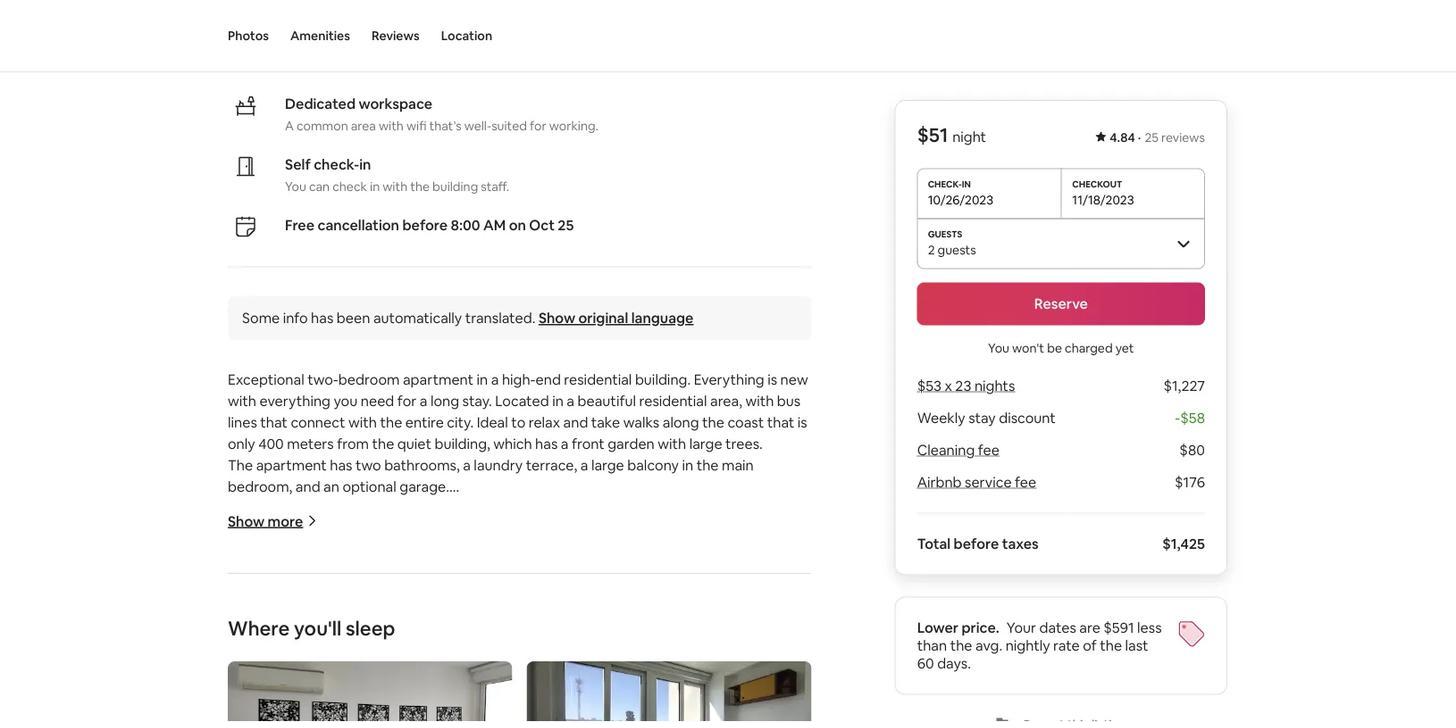 Task type: locate. For each thing, give the bounding box(es) containing it.
2 guests button
[[917, 218, 1205, 269]]

0 vertical spatial apartment
[[403, 371, 474, 389]]

weekly
[[917, 409, 966, 428]]

1 vertical spatial 25
[[558, 216, 574, 234]]

and inside air conditioning and heating with radiators in all rooms (optional, please ask for winter season rates), good internet with wi-fi, doorman. small pets are welcome!
[[335, 564, 360, 582]]

an right but
[[451, 649, 467, 668]]

x
[[945, 377, 952, 395]]

show original language button
[[539, 309, 694, 327]]

show down the bedroom,
[[228, 512, 265, 531]]

yet
[[1116, 340, 1134, 356]]

with up the coast
[[746, 392, 774, 410]]

0 horizontal spatial before
[[402, 216, 448, 234]]

suited
[[492, 117, 527, 133]]

2 down 10/26/2023
[[928, 242, 935, 258]]

are left $591
[[1080, 619, 1101, 638]]

air
[[228, 564, 246, 582]]

bed
[[538, 649, 564, 668], [602, 649, 628, 668]]

a left fourth at the bottom left of page
[[296, 671, 304, 689]]

1 horizontal spatial that
[[767, 414, 795, 432]]

that down bus in the right bottom of the page
[[767, 414, 795, 432]]

rates),
[[277, 585, 318, 603]]

the up added
[[228, 649, 253, 668]]

0 vertical spatial the
[[228, 456, 253, 475]]

lower price.
[[917, 619, 1000, 638]]

and
[[563, 414, 588, 432], [296, 478, 320, 496], [335, 564, 360, 582], [678, 649, 703, 668]]

before
[[402, 216, 448, 234], [954, 535, 999, 554]]

10/26/2023
[[928, 192, 994, 208]]

you left won't at the top of the page
[[988, 340, 1010, 356]]

can down check- on the top
[[309, 178, 330, 194]]

some
[[242, 309, 280, 327]]

1 vertical spatial is
[[798, 414, 808, 432]]

an inside exceptional two-bedroom apartment in a high-end residential building. everything is new with everything you need for a long stay. located in a beautiful residential area, with bus lines that connect with the entire city. ideal to relax and take walks along the coast that is only 400 meters from the quiet building, which has a front garden with large trees. the apartment has two bathrooms, a laundry terrace, a large balcony in the main bedroom, and an optional garage.
[[324, 478, 339, 496]]

0 vertical spatial be
[[1047, 340, 1062, 356]]

a
[[491, 371, 499, 389], [420, 392, 427, 410], [567, 392, 575, 410], [561, 435, 569, 453], [463, 456, 471, 475], [581, 456, 588, 475], [296, 671, 304, 689]]

1 horizontal spatial guests
[[938, 242, 976, 258]]

two
[[356, 456, 381, 475]]

large down front
[[591, 456, 624, 475]]

1 horizontal spatial are
[[1080, 619, 1101, 638]]

with inside dedicated workspace a common area with wifi that's well-suited for working.
[[379, 117, 404, 133]]

apartment down meters at the left bottom of the page
[[256, 456, 327, 475]]

2 inside dropdown button
[[928, 242, 935, 258]]

1 horizontal spatial an
[[451, 649, 467, 668]]

0 horizontal spatial is
[[298, 649, 308, 668]]

small
[[228, 607, 263, 625]]

in inside air conditioning and heating with radiators in all rooms (optional, please ask for winter season rates), good internet with wi-fi, doorman. small pets are welcome!
[[510, 564, 521, 582]]

0 horizontal spatial you
[[285, 178, 306, 194]]

2 guests
[[928, 242, 976, 258]]

residential up "along"
[[639, 392, 707, 410]]

0 vertical spatial additional
[[470, 649, 535, 668]]

1 horizontal spatial is
[[768, 371, 777, 389]]

0 horizontal spatial be
[[784, 649, 801, 668]]

guests down 10/26/2023
[[938, 242, 976, 258]]

airbnb
[[917, 474, 962, 492]]

0 horizontal spatial that
[[260, 414, 288, 432]]

fee up service
[[978, 441, 1000, 460]]

bedrooms
[[304, 24, 372, 42]]

avg.
[[976, 637, 1003, 655]]

coast
[[728, 414, 764, 432]]

check
[[333, 178, 367, 194]]

0 horizontal spatial residential
[[564, 371, 632, 389]]

for up entire
[[397, 392, 417, 410]]

am
[[483, 216, 506, 234]]

2 the from the top
[[228, 649, 253, 668]]

with down "along"
[[658, 435, 686, 453]]

0 horizontal spatial are
[[298, 607, 319, 625]]

the inside exceptional two-bedroom apartment in a high-end residential building. everything is new with everything you need for a long stay. located in a beautiful residential area, with bus lines that connect with the entire city. ideal to relax and take walks along the coast that is only 400 meters from the quiet building, which has a front garden with large trees. the apartment has two bathrooms, a laundry terrace, a large balcony in the main bedroom, and an optional garage.
[[228, 456, 253, 475]]

and up front
[[563, 414, 588, 432]]

3 guests · 2 bedrooms · 2 beds
[[228, 24, 425, 42]]

1 horizontal spatial can
[[757, 649, 780, 668]]

0 vertical spatial before
[[402, 216, 448, 234]]

with right check
[[383, 178, 408, 194]]

0 vertical spatial is
[[768, 371, 777, 389]]

has down relax
[[535, 435, 558, 453]]

amenities
[[290, 28, 350, 44]]

where you'll sleep region
[[221, 616, 819, 723]]

1 the from the top
[[228, 456, 253, 475]]

2 baths
[[435, 24, 483, 42]]

is
[[768, 371, 777, 389], [798, 414, 808, 432], [298, 649, 308, 668]]

before left 8:00
[[402, 216, 448, 234]]

in
[[359, 155, 371, 174], [370, 178, 380, 194], [477, 371, 488, 389], [552, 392, 564, 410], [682, 456, 694, 475], [510, 564, 521, 582]]

25 right oct
[[558, 216, 574, 234]]

0 vertical spatial 25
[[1145, 130, 1159, 146]]

0 horizontal spatial apartment
[[256, 456, 327, 475]]

with left 'wi-'
[[415, 585, 443, 603]]

is down bus in the right bottom of the page
[[798, 414, 808, 432]]

discount
[[999, 409, 1056, 428]]

and inside the space is for three people, but an additional bed (plus bed sheets and towels) can be added for a fourth guest without additional costs.
[[678, 649, 703, 668]]

guests right 3
[[239, 24, 283, 42]]

0 horizontal spatial large
[[591, 456, 624, 475]]

the down only
[[228, 456, 253, 475]]

2 horizontal spatial ·
[[1138, 130, 1141, 146]]

1 vertical spatial before
[[954, 535, 999, 554]]

0 vertical spatial you
[[285, 178, 306, 194]]

reviews
[[1162, 130, 1205, 146]]

heating
[[363, 564, 413, 582]]

can right towels)
[[757, 649, 780, 668]]

residential up beautiful
[[564, 371, 632, 389]]

with down workspace
[[379, 117, 404, 133]]

3
[[228, 24, 236, 42]]

1 vertical spatial show
[[228, 512, 265, 531]]

check-
[[314, 155, 359, 174]]

bedroom 2 image
[[527, 662, 812, 723]]

where
[[228, 616, 290, 641]]

1 horizontal spatial bed
[[602, 649, 628, 668]]

1 horizontal spatial large
[[690, 435, 722, 453]]

doorman.
[[487, 585, 550, 603]]

winter
[[744, 564, 786, 582]]

2 left bedrooms
[[293, 24, 301, 42]]

with right heating
[[416, 564, 445, 582]]

1 vertical spatial the
[[228, 649, 253, 668]]

meters
[[287, 435, 334, 453]]

lines
[[228, 414, 257, 432]]

1 horizontal spatial be
[[1047, 340, 1062, 356]]

$1,425
[[1163, 535, 1205, 554]]

location
[[441, 28, 492, 44]]

from
[[337, 435, 369, 453]]

the
[[228, 456, 253, 475], [228, 649, 253, 668]]

building,
[[435, 435, 490, 453]]

$1,227
[[1164, 377, 1205, 395]]

with up from
[[348, 414, 377, 432]]

fee
[[978, 441, 1000, 460], [1015, 474, 1037, 492]]

the right of
[[1100, 637, 1122, 655]]

4.84
[[1110, 130, 1136, 146]]

guests
[[239, 24, 283, 42], [938, 242, 976, 258]]

bed up costs.
[[538, 649, 564, 668]]

free
[[285, 216, 315, 234]]

0 horizontal spatial guests
[[239, 24, 283, 42]]

relax
[[529, 414, 560, 432]]

reserve
[[1034, 295, 1088, 313]]

4.84 · 25 reviews
[[1110, 130, 1205, 146]]

area,
[[710, 392, 742, 410]]

a left front
[[561, 435, 569, 453]]

an
[[324, 478, 339, 496], [451, 649, 467, 668]]

1 horizontal spatial ·
[[375, 24, 378, 42]]

are inside air conditioning and heating with radiators in all rooms (optional, please ask for winter season rates), good internet with wi-fi, doorman. small pets are welcome!
[[298, 607, 319, 625]]

and right sheets
[[678, 649, 703, 668]]

guests inside dropdown button
[[938, 242, 976, 258]]

with
[[379, 117, 404, 133], [383, 178, 408, 194], [228, 392, 256, 410], [746, 392, 774, 410], [348, 414, 377, 432], [658, 435, 686, 453], [416, 564, 445, 582], [415, 585, 443, 603]]

0 vertical spatial fee
[[978, 441, 1000, 460]]

and up more
[[296, 478, 320, 496]]

before right total
[[954, 535, 999, 554]]

25 right 4.84
[[1145, 130, 1159, 146]]

2 that from the left
[[767, 414, 795, 432]]

1 vertical spatial you
[[988, 340, 1010, 356]]

in up check
[[359, 155, 371, 174]]

main
[[722, 456, 754, 475]]

need
[[361, 392, 394, 410]]

exceptional two-bedroom apartment in a high-end residential building. everything is new with everything you need for a long stay. located in a beautiful residential area, with bus lines that connect with the entire city. ideal to relax and take walks along the coast that is only 400 meters from the quiet building, which has a front garden with large trees. the apartment has two bathrooms, a laundry terrace, a large balcony in the main bedroom, and an optional garage.
[[228, 371, 812, 496]]

in right check
[[370, 178, 380, 194]]

bed right (plus
[[602, 649, 628, 668]]

night
[[953, 128, 987, 146]]

0 horizontal spatial an
[[324, 478, 339, 496]]

located
[[495, 392, 549, 410]]

has down from
[[330, 456, 352, 475]]

for right the 'suited'
[[530, 117, 547, 133]]

more
[[268, 512, 303, 531]]

fee right service
[[1015, 474, 1037, 492]]

be right towels)
[[784, 649, 801, 668]]

connect
[[291, 414, 345, 432]]

0 vertical spatial show
[[539, 309, 576, 327]]

0 vertical spatial guests
[[239, 24, 283, 42]]

for inside air conditioning and heating with radiators in all rooms (optional, please ask for winter season rates), good internet with wi-fi, doorman. small pets are welcome!
[[722, 564, 741, 582]]

an left optional at the bottom
[[324, 478, 339, 496]]

1 vertical spatial large
[[591, 456, 624, 475]]

the
[[410, 178, 430, 194], [380, 414, 402, 432], [702, 414, 725, 432], [372, 435, 394, 453], [697, 456, 719, 475], [950, 637, 973, 655], [1100, 637, 1122, 655]]

bedroom 1 image
[[228, 662, 513, 723]]

in left all
[[510, 564, 521, 582]]

show left the original at the top left of page
[[539, 309, 576, 327]]

1 vertical spatial additional
[[446, 671, 511, 689]]

1 horizontal spatial residential
[[639, 392, 707, 410]]

be right won't at the top of the page
[[1047, 340, 1062, 356]]

a down building,
[[463, 456, 471, 475]]

apartment up long
[[403, 371, 474, 389]]

1 vertical spatial be
[[784, 649, 801, 668]]

0 vertical spatial can
[[309, 178, 330, 194]]

a left 'high-'
[[491, 371, 499, 389]]

is left new
[[768, 371, 777, 389]]

only
[[228, 435, 255, 453]]

beautiful
[[578, 392, 636, 410]]

that up 400
[[260, 414, 288, 432]]

in up stay.
[[477, 371, 488, 389]]

guests for 2
[[938, 242, 976, 258]]

has right info
[[311, 309, 334, 327]]

large down "along"
[[690, 435, 722, 453]]

high-
[[502, 371, 536, 389]]

can
[[309, 178, 330, 194], [757, 649, 780, 668]]

1 vertical spatial fee
[[1015, 474, 1037, 492]]

last
[[1125, 637, 1149, 655]]

the down the need
[[380, 414, 402, 432]]

you down self
[[285, 178, 306, 194]]

is right space
[[298, 649, 308, 668]]

for
[[530, 117, 547, 133], [397, 392, 417, 410], [722, 564, 741, 582], [311, 649, 330, 668], [274, 671, 293, 689]]

1 horizontal spatial before
[[954, 535, 999, 554]]

· left beds
[[375, 24, 378, 42]]

terrace,
[[526, 456, 577, 475]]

free cancellation before 8:00 am on oct 25
[[285, 216, 574, 234]]

be
[[1047, 340, 1062, 356], [784, 649, 801, 668]]

are inside the your dates are $591 less than the avg. nightly rate of the last 60 days.
[[1080, 619, 1101, 638]]

2 vertical spatial is
[[298, 649, 308, 668]]

airbnb service fee
[[917, 474, 1037, 492]]

to
[[511, 414, 526, 432]]

for down space
[[274, 671, 293, 689]]

25
[[1145, 130, 1159, 146], [558, 216, 574, 234]]

the left building
[[410, 178, 430, 194]]

and up good
[[335, 564, 360, 582]]

you inside self check-in you can check in with the building staff.
[[285, 178, 306, 194]]

0 vertical spatial large
[[690, 435, 722, 453]]

0 horizontal spatial bed
[[538, 649, 564, 668]]

(plus
[[567, 649, 599, 668]]

location button
[[441, 0, 492, 71]]

garage.
[[400, 478, 449, 496]]

1 horizontal spatial you
[[988, 340, 1010, 356]]

exceptional
[[228, 371, 304, 389]]

· right 4.84
[[1138, 130, 1141, 146]]

a left beautiful
[[567, 392, 575, 410]]

0 horizontal spatial can
[[309, 178, 330, 194]]

1 vertical spatial can
[[757, 649, 780, 668]]

additional down but
[[446, 671, 511, 689]]

additional up costs.
[[470, 649, 535, 668]]

three
[[334, 649, 369, 668]]

1 horizontal spatial apartment
[[403, 371, 474, 389]]

2 bed from the left
[[602, 649, 628, 668]]

please
[[651, 564, 694, 582]]

can inside self check-in you can check in with the building staff.
[[309, 178, 330, 194]]

0 vertical spatial an
[[324, 478, 339, 496]]

in down end
[[552, 392, 564, 410]]

reviews
[[372, 28, 420, 44]]

are down rates),
[[298, 607, 319, 625]]

bedroom,
[[228, 478, 293, 496]]

for right ask
[[722, 564, 741, 582]]

1 vertical spatial an
[[451, 649, 467, 668]]

1 vertical spatial guests
[[938, 242, 976, 258]]

the inside self check-in you can check in with the building staff.
[[410, 178, 430, 194]]

· left amenities "button"
[[286, 24, 290, 42]]

with up lines
[[228, 392, 256, 410]]

total before taxes
[[917, 535, 1039, 554]]



Task type: vqa. For each thing, say whether or not it's contained in the screenshot.


Task type: describe. For each thing, give the bounding box(es) containing it.
2 vertical spatial has
[[330, 456, 352, 475]]

rate
[[1054, 637, 1080, 655]]

the down area,
[[702, 414, 725, 432]]

an inside the space is for three people, but an additional bed (plus bed sheets and towels) can be added for a fourth guest without additional costs.
[[451, 649, 467, 668]]

$51 night
[[917, 122, 987, 148]]

costs.
[[515, 671, 553, 689]]

the inside the space is for three people, but an additional bed (plus bed sheets and towels) can be added for a fourth guest without additional costs.
[[228, 649, 253, 668]]

reviews button
[[372, 0, 420, 71]]

you'll
[[294, 616, 342, 641]]

trees.
[[726, 435, 763, 453]]

1 horizontal spatial show
[[539, 309, 576, 327]]

of
[[1083, 637, 1097, 655]]

dedicated workspace a common area with wifi that's well-suited for working.
[[285, 95, 599, 133]]

total
[[917, 535, 951, 554]]

2 horizontal spatial is
[[798, 414, 808, 432]]

the up two on the left bottom of page
[[372, 435, 394, 453]]

self
[[285, 155, 311, 174]]

show more
[[228, 512, 303, 531]]

sheets
[[631, 649, 675, 668]]

workspace
[[359, 95, 433, 113]]

days.
[[937, 655, 971, 673]]

$176
[[1175, 474, 1205, 492]]

well-
[[464, 117, 492, 133]]

building.
[[635, 371, 691, 389]]

wifi
[[406, 117, 427, 133]]

automatically
[[373, 309, 462, 327]]

1 bed from the left
[[538, 649, 564, 668]]

0 horizontal spatial 25
[[558, 216, 574, 234]]

info
[[283, 309, 308, 327]]

rooms
[[541, 564, 583, 582]]

take
[[591, 414, 620, 432]]

$53
[[917, 377, 942, 395]]

weekly stay discount
[[917, 409, 1056, 428]]

$591
[[1104, 619, 1134, 638]]

you
[[334, 392, 358, 410]]

city.
[[447, 414, 474, 432]]

cleaning fee button
[[917, 441, 1000, 460]]

new
[[781, 371, 808, 389]]

baths
[[446, 24, 483, 42]]

radiators
[[448, 564, 506, 582]]

$53 x 23 nights
[[917, 377, 1015, 395]]

without
[[392, 671, 443, 689]]

be inside the space is for three people, but an additional bed (plus bed sheets and towels) can be added for a fourth guest without additional costs.
[[784, 649, 801, 668]]

conditioning
[[250, 564, 332, 582]]

is inside the space is for three people, but an additional bed (plus bed sheets and towels) can be added for a fourth guest without additional costs.
[[298, 649, 308, 668]]

with inside self check-in you can check in with the building staff.
[[383, 178, 408, 194]]

for inside dedicated workspace a common area with wifi that's well-suited for working.
[[530, 117, 547, 133]]

good
[[321, 585, 356, 603]]

dates
[[1040, 619, 1077, 638]]

11/18/2023
[[1073, 192, 1134, 208]]

staff.
[[481, 178, 509, 194]]

air conditioning and heating with radiators in all rooms (optional, please ask for winter season rates), good internet with wi-fi, doorman. small pets are welcome!
[[228, 564, 789, 625]]

language
[[631, 309, 694, 327]]

-$58
[[1175, 409, 1205, 428]]

2 left beds
[[381, 24, 389, 42]]

2 left baths in the left top of the page
[[435, 24, 443, 42]]

beds
[[393, 24, 425, 42]]

a down front
[[581, 456, 588, 475]]

$58
[[1181, 409, 1205, 428]]

the left main
[[697, 456, 719, 475]]

bus
[[777, 392, 801, 410]]

pets
[[266, 607, 295, 625]]

but
[[425, 649, 448, 668]]

photos
[[228, 28, 269, 44]]

for inside exceptional two-bedroom apartment in a high-end residential building. everything is new with everything you need for a long stay. located in a beautiful residential area, with bus lines that connect with the entire city. ideal to relax and take walks along the coast that is only 400 meters from the quiet building, which has a front garden with large trees. the apartment has two bathrooms, a laundry terrace, a large balcony in the main bedroom, and an optional garage.
[[397, 392, 417, 410]]

a left long
[[420, 392, 427, 410]]

fourth
[[307, 671, 348, 689]]

self check-in you can check in with the building staff.
[[285, 155, 509, 194]]

optional
[[343, 478, 397, 496]]

0 vertical spatial residential
[[564, 371, 632, 389]]

working.
[[549, 117, 599, 133]]

1 vertical spatial residential
[[639, 392, 707, 410]]

a inside the space is for three people, but an additional bed (plus bed sheets and towels) can be added for a fourth guest without additional costs.
[[296, 671, 304, 689]]

0 horizontal spatial show
[[228, 512, 265, 531]]

everything
[[260, 392, 331, 410]]

8:00
[[451, 216, 480, 234]]

along
[[663, 414, 699, 432]]

1 horizontal spatial 25
[[1145, 130, 1159, 146]]

internet
[[359, 585, 412, 603]]

60
[[917, 655, 934, 673]]

photos button
[[228, 0, 269, 71]]

towels)
[[706, 649, 754, 668]]

been
[[337, 309, 370, 327]]

show more button
[[228, 512, 317, 531]]

building
[[433, 178, 478, 194]]

sleep
[[346, 616, 395, 641]]

0 horizontal spatial ·
[[286, 24, 290, 42]]

cleaning
[[917, 441, 975, 460]]

1 horizontal spatial fee
[[1015, 474, 1037, 492]]

1 that from the left
[[260, 414, 288, 432]]

added
[[228, 671, 270, 689]]

translated.
[[465, 309, 536, 327]]

stay
[[969, 409, 996, 428]]

1 vertical spatial has
[[535, 435, 558, 453]]

reserve button
[[917, 283, 1205, 326]]

space
[[256, 649, 295, 668]]

your dates are $591 less than the avg. nightly rate of the last 60 days.
[[917, 619, 1162, 673]]

service
[[965, 474, 1012, 492]]

cancellation
[[318, 216, 399, 234]]

in right balcony
[[682, 456, 694, 475]]

for up fourth at the bottom left of page
[[311, 649, 330, 668]]

guests for 3
[[239, 24, 283, 42]]

people,
[[372, 649, 422, 668]]

400
[[258, 435, 284, 453]]

0 vertical spatial has
[[311, 309, 334, 327]]

long
[[431, 392, 459, 410]]

bathrooms,
[[384, 456, 460, 475]]

than
[[917, 637, 947, 655]]

1 vertical spatial apartment
[[256, 456, 327, 475]]

0 horizontal spatial fee
[[978, 441, 1000, 460]]

two-
[[308, 371, 338, 389]]

23
[[955, 377, 972, 395]]

can inside the space is for three people, but an additional bed (plus bed sheets and towels) can be added for a fourth guest without additional costs.
[[757, 649, 780, 668]]

the left avg.
[[950, 637, 973, 655]]

won't
[[1012, 340, 1045, 356]]



